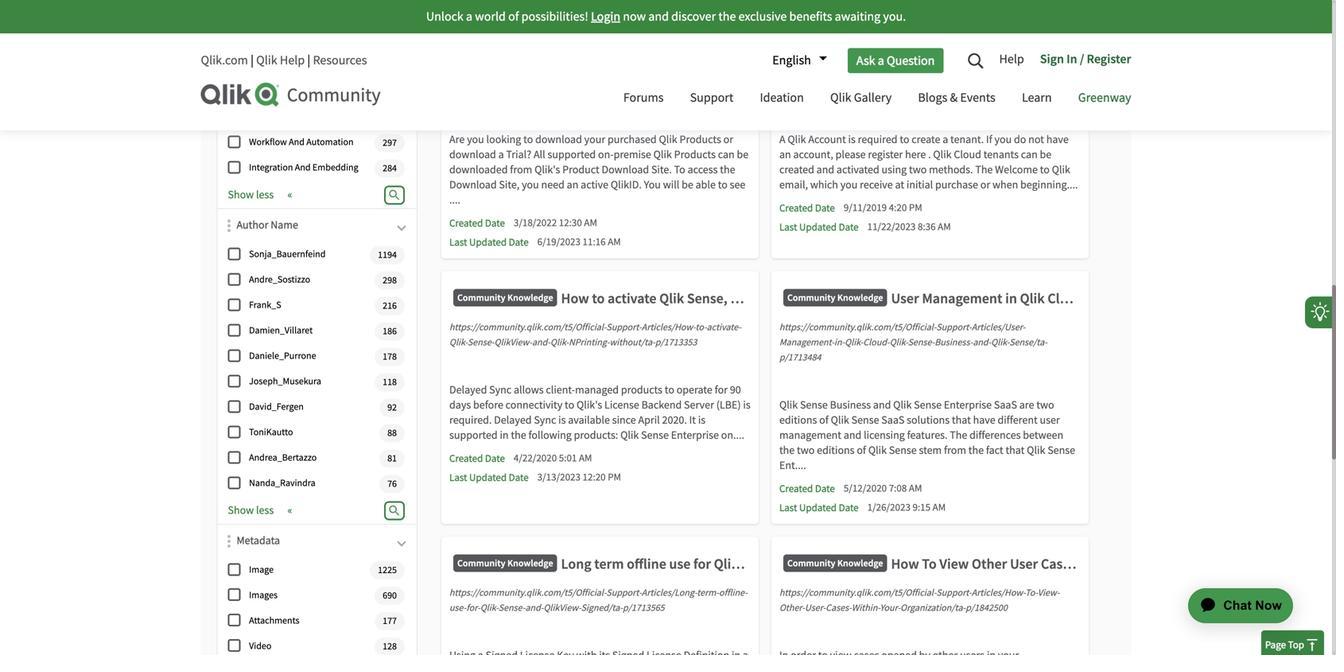 Task type: describe. For each thing, give the bounding box(es) containing it.
3/18/2022
[[514, 216, 557, 229]]

1 horizontal spatial help
[[999, 51, 1024, 67]]

178
[[383, 351, 397, 363]]

0 horizontal spatial be
[[682, 178, 693, 192]]

12:20
[[583, 471, 606, 484]]

updated for delayed sync allows client-managed products to operate for 90 days before connectivity to qlik's license backend server (lbe) is required. delayed sync is available since april 2020. it is supported in the following products: qlik sense enterprise on....
[[469, 471, 507, 484]]

ent....
[[779, 459, 806, 473]]

date left 3/18/2022
[[485, 217, 505, 230]]

administration
[[249, 34, 308, 47]]

embedding
[[313, 162, 358, 174]]

qlik- left business-
[[890, 336, 908, 349]]

created for qlik sense business and qlik sense enterprise saas are two editions of qlik sense saas solutions that have different user management and licensing features. the differences between the two editions of qlik sense stem from the fact that qlik sense ent....
[[779, 482, 813, 496]]

is right it
[[698, 413, 706, 428]]

user-
[[805, 602, 826, 614]]

0 vertical spatial editions
[[779, 413, 817, 428]]

a inside 'a qlik account is required to create a tenant. if you do not have an account, please register here . qlik cloud tenants can be created and activated using two methods. the welcome to qlik email, which you receive at initial purchase or when beginning....'
[[943, 132, 948, 147]]

articles/how- inside https://community.qlik.com/t5/official-support-articles/how-to-activate- qlik-sense-qlikview-and-qlik-nprinting-without/ta-p/1713353
[[642, 321, 696, 334]]

to up the https://community.qlik.com/t5/official-support-articles/how-to-create- your-qlik-cloud-tenant/ta-p/1711273
[[922, 39, 935, 57]]

unlock
[[426, 8, 464, 25]]

support- for enterprise
[[936, 321, 972, 334]]

activate-
[[707, 321, 741, 334]]

sense- inside https://community.qlik.com/t5/official-support-articles/how-to-activate- qlik-sense-qlikview-and-qlik-nprinting-without/ta-p/1713353
[[468, 336, 494, 349]]

products:
[[574, 428, 618, 443]]

1 show from the top
[[228, 188, 254, 202]]

using
[[882, 163, 907, 177]]

image
[[249, 564, 274, 576]]

1 horizontal spatial be
[[737, 148, 749, 162]]

you right if on the top right
[[995, 132, 1012, 147]]

186
[[383, 325, 397, 337]]

0 horizontal spatial sync
[[489, 383, 512, 397]]

created date for are you looking to download your purchased qlik products or download a trial? all supported on-premise qlik products can be downloaded from qlik's product download site. to access the download site, you need an active qlikid. you will be able to see ....
[[449, 217, 505, 230]]

sense down business
[[852, 413, 879, 428]]

can inside are you looking to download your purchased qlik products or download a trial? all supported on-premise qlik products can be downloaded from qlik's product download site. to access the download site, you need an active qlikid. you will be able to see ....
[[718, 148, 735, 162]]

on-
[[598, 148, 614, 162]]

integration and embedding
[[249, 162, 358, 174]]

6/19/2023
[[537, 235, 581, 249]]

1 horizontal spatial download
[[535, 132, 582, 147]]

to- for 90
[[696, 321, 707, 334]]

to- for if
[[1026, 71, 1037, 83]]

pm for 9/11/2019 4:20 pm
[[909, 201, 922, 214]]

0 vertical spatial of
[[508, 8, 519, 25]]

articles/long-
[[642, 587, 697, 599]]

cloud- inside the https://community.qlik.com/t5/official-support-articles/how-to-create- your-qlik-cloud-tenant/ta-p/1711273
[[819, 86, 845, 98]]

you right are
[[467, 132, 484, 147]]

297
[[383, 137, 397, 149]]

date down 3/18/2022
[[509, 236, 529, 249]]

https://community.qlik.com/t5/official- inside https://community.qlik.com/t5/official-support-articles/how-to-view- other-user-cases-within-your-organization/ta-p/1842500
[[779, 587, 936, 599]]

1 less from the top
[[256, 188, 274, 202]]

....
[[449, 193, 460, 207]]

https://community.qlik.com/t5/official-support-articles/how-to-activate- qlik-sense-qlikview-and-qlik-nprinting-without/ta-p/1713353
[[449, 321, 741, 349]]

1 horizontal spatial sync
[[534, 413, 556, 428]]

events
[[960, 89, 996, 106]]

activated
[[837, 163, 880, 177]]

or inside 'a qlik account is required to create a tenant. if you do not have an account, please register here . qlik cloud tenants can be created and activated using two methods. the welcome to qlik email, which you receive at initial purchase or when beginning....'
[[981, 178, 990, 192]]

updated for a qlik account is required to create a tenant. if you do not have an account, please register here . qlik cloud tenants can be created and activated using two methods. the welcome to qlik email, which you receive at initial purchase or when beginning....
[[799, 221, 837, 234]]

and down business
[[844, 428, 862, 443]]

different
[[998, 413, 1038, 428]]

supported inside delayed sync allows client-managed products to operate for 90 days before connectivity to qlik's license backend server (lbe) is required. delayed sync is available since april 2020. it is supported in the following products: qlik sense enterprise on....
[[449, 428, 498, 443]]

sort filter image for metadata
[[227, 535, 231, 548]]

qlik inside delayed sync allows client-managed products to operate for 90 days before connectivity to qlik's license backend server (lbe) is required. delayed sync is available since april 2020. it is supported in the following products: qlik sense enterprise on....
[[620, 428, 639, 443]]

the inside qlik sense business and qlik sense enterprise saas are two editions of qlik sense saas solutions that have different user management and licensing features. the differences between the two editions of qlik sense stem from the fact that qlik sense ent....
[[950, 428, 967, 443]]

backend
[[642, 398, 682, 412]]

support- inside the https://community.qlik.com/t5/official-support-articles/long-term-offline- use-for-qlik-sense-and-qlikview-signed/ta-p/1713565
[[606, 587, 642, 599]]

am for 5/12/2020 7:08 am
[[909, 482, 922, 495]]

2 show less from the top
[[228, 503, 274, 518]]

qlikview- inside https://community.qlik.com/t5/official-support-articles/how-to-activate- qlik-sense-qlikview-and-qlik-nprinting-without/ta-p/1713353
[[494, 336, 532, 349]]

qlik sense business and qlik sense enterprise saas are two editions of qlik sense saas solutions that have different user management and licensing features. the differences between the two editions of qlik sense stem from the fact that qlik sense ent....
[[779, 398, 1075, 473]]

learn
[[1022, 89, 1052, 106]]

0 horizontal spatial download
[[449, 178, 497, 192]]

created for delayed sync allows client-managed products to operate for 90 days before connectivity to qlik's license backend server (lbe) is required. delayed sync is available since april 2020. it is supported in the following products: qlik sense enterprise on....
[[449, 452, 483, 465]]

you
[[644, 178, 661, 192]]

term-
[[697, 587, 719, 599]]

0 vertical spatial products
[[680, 132, 721, 147]]

9/11/2019
[[844, 201, 887, 214]]

1 vertical spatial editions
[[817, 443, 855, 458]]

resources link
[[313, 52, 367, 68]]

qlik help link
[[256, 52, 305, 68]]

an inside are you looking to download your purchased qlik products or download a trial? all supported on-premise qlik products can be downloaded from qlik's product download site. to access the download site, you need an active qlikid. you will be able to see ....
[[567, 178, 579, 192]]

licensing
[[864, 428, 905, 443]]

216
[[383, 300, 397, 312]]

to up backend
[[665, 383, 674, 397]]

in
[[1067, 51, 1077, 67]]

david_fergen
[[249, 401, 304, 413]]

to left see
[[718, 178, 728, 192]]

0 horizontal spatial delayed
[[449, 383, 487, 397]]

654
[[383, 35, 397, 47]]

sense up solutions
[[914, 398, 942, 412]]

knowledge inside the community knowledge how to create your qlik cloud tenant
[[837, 41, 883, 53]]

created for are you looking to download your purchased qlik products or download a trial? all supported on-premise qlik products can be downloaded from qlik's product download site. to access the download site, you need an active qlikid. you will be able to see ....
[[449, 217, 483, 230]]

discover
[[671, 8, 716, 25]]

118
[[383, 376, 397, 388]]

date left 5/12/2020
[[815, 482, 835, 496]]

2 less from the top
[[256, 503, 274, 518]]

delayed sync allows client-managed products to operate for 90 days before connectivity to qlik's license backend server (lbe) is required. delayed sync is available since april 2020. it is supported in the following products: qlik sense enterprise on....
[[449, 383, 751, 443]]

/
[[1080, 51, 1084, 67]]

development
[[267, 60, 321, 72]]

11:16
[[583, 235, 606, 249]]

license
[[605, 398, 639, 412]]

account,
[[793, 148, 833, 162]]

qlikview- inside the https://community.qlik.com/t5/official-support-articles/long-term-offline- use-for-qlik-sense-and-qlikview-signed/ta-p/1713565
[[544, 602, 581, 614]]

a right "ask"
[[878, 52, 884, 69]]

page
[[1265, 639, 1286, 652]]

register
[[1087, 51, 1131, 67]]

updated for qlik sense business and qlik sense enterprise saas are two editions of qlik sense saas solutions that have different user management and licensing features. the differences between the two editions of qlik sense stem from the fact that qlik sense ent....
[[799, 501, 837, 515]]

and right now
[[648, 8, 669, 25]]

date down which
[[815, 202, 835, 215]]

is up following
[[558, 413, 566, 428]]

please
[[836, 148, 866, 162]]

the right discover
[[719, 8, 736, 25]]

signed/ta-
[[581, 602, 623, 614]]

is right (lbe)
[[743, 398, 751, 412]]

support- for create
[[936, 71, 972, 83]]

12:30
[[559, 216, 582, 229]]

created date for a qlik account is required to create a tenant. if you do not have an account, please register here . qlik cloud tenants can be created and activated using two methods. the welcome to qlik email, which you receive at initial purchase or when beginning....
[[779, 202, 835, 215]]

am for 6/19/2023 11:16 am
[[608, 235, 621, 249]]

4/22/2020
[[514, 452, 557, 465]]

site.
[[651, 163, 672, 177]]

1 vertical spatial products
[[674, 148, 716, 162]]

2 « from the top
[[288, 503, 292, 518]]

when
[[993, 178, 1018, 192]]

from inside qlik sense business and qlik sense enterprise saas are two editions of qlik sense saas solutions that have different user management and licensing features. the differences between the two editions of qlik sense stem from the fact that qlik sense ent....
[[944, 443, 966, 458]]

https://community.qlik.com/t5/official-support-articles/user- management-in-qlik-cloud-qlik-sense-business-and-qlik-sense/ta- p/1713484
[[779, 321, 1048, 364]]

qlik- inside the https://community.qlik.com/t5/official-support-articles/how-to-create- your-qlik-cloud-tenant/ta-p/1711273
[[800, 86, 819, 98]]

access
[[688, 163, 718, 177]]

cloud- inside https://community.qlik.com/t5/official-support-articles/user- management-in-qlik-cloud-qlik-sense-business-and-qlik-sense/ta- p/1713484
[[863, 336, 890, 349]]

qlik.com link
[[201, 52, 248, 68]]

last for are you looking to download your purchased qlik products or download a trial? all supported on-premise qlik products can be downloaded from qlik's product download site. to access the download site, you need an active qlikid. you will be able to see ....
[[449, 236, 467, 249]]

8:36
[[918, 220, 936, 233]]

have inside 'a qlik account is required to create a tenant. if you do not have an account, please register here . qlik cloud tenants can be created and activated using two methods. the welcome to qlik email, which you receive at initial purchase or when beginning....'
[[1047, 132, 1069, 147]]

5/12/2020 7:08 am
[[844, 482, 922, 495]]

community inside community knowledge how to view other user cases within your organization
[[787, 557, 836, 569]]

the inside are you looking to download your purchased qlik products or download a trial? all supported on-premise qlik products can be downloaded from qlik's product download site. to access the download site, you need an active qlikid. you will be able to see ....
[[720, 163, 735, 177]]

community link
[[201, 83, 596, 107]]

your
[[1122, 555, 1150, 573]]

date down '4/22/2020'
[[509, 471, 529, 484]]

enterprise inside delayed sync allows client-managed products to operate for 90 days before connectivity to qlik's license backend server (lbe) is required. delayed sync is available since april 2020. it is supported in the following products: qlik sense enterprise on....
[[671, 428, 719, 443]]

world
[[475, 8, 506, 25]]

looking
[[486, 132, 521, 147]]

qlik- up days
[[449, 336, 468, 349]]

awaiting
[[835, 8, 881, 25]]

knowledge for https://community.qlik.com/t5/official-support-articles/how-to-activate- qlik-sense-qlikview-and-qlik-nprinting-without/ta-p/1713353
[[507, 291, 553, 304]]

supported inside are you looking to download your purchased qlik products or download a trial? all supported on-premise qlik products can be downloaded from qlik's product download site. to access the download site, you need an active qlikid. you will be able to see ....
[[548, 148, 596, 162]]

qlik's inside are you looking to download your purchased qlik products or download a trial? all supported on-premise qlik products can be downloaded from qlik's product download site. to access the download site, you need an active qlikid. you will be able to see ....
[[535, 163, 560, 177]]

or inside are you looking to download your purchased qlik products or download a trial? all supported on-premise qlik products can be downloaded from qlik's product download site. to access the download site, you need an active qlikid. you will be able to see ....
[[724, 132, 733, 147]]

knowledge inside community knowledge how to view other user cases within your organization
[[837, 557, 883, 569]]

2 show from the top
[[228, 503, 254, 518]]

page top
[[1265, 639, 1304, 652]]

p/1711273
[[886, 86, 927, 98]]

you right site,
[[522, 178, 539, 192]]

to up beginning....
[[1040, 163, 1050, 177]]

1 horizontal spatial delayed
[[494, 413, 532, 428]]

tonikautto
[[249, 426, 293, 439]]

0 vertical spatial that
[[952, 413, 971, 428]]

community knowledge up for-
[[457, 557, 553, 569]]

qlik- up the client-
[[550, 336, 569, 349]]

initial
[[907, 178, 933, 192]]

1 show less from the top
[[228, 188, 274, 202]]

you.
[[883, 8, 906, 25]]

to up here
[[900, 132, 910, 147]]

sense up management
[[800, 398, 828, 412]]

qlik- right management-
[[845, 336, 863, 349]]

and up 'integration and embedding'
[[289, 136, 305, 148]]

sign
[[1040, 51, 1064, 67]]

to down the client-
[[565, 398, 574, 412]]

community knowledge for sense
[[787, 291, 883, 304]]

2 | from the left
[[307, 52, 310, 68]]

qlik.com
[[201, 52, 248, 68]]

are
[[1019, 398, 1034, 412]]

date down in on the bottom left
[[485, 452, 505, 465]]

0 horizontal spatial question
[[282, 85, 318, 98]]

andrea_bertazzo
[[249, 452, 317, 464]]

how for how to view other user cases within your organization
[[891, 555, 919, 573]]

1 horizontal spatial of
[[819, 413, 829, 428]]

forums button
[[612, 76, 676, 122]]

qlikid.
[[611, 178, 642, 192]]

qlik- inside the https://community.qlik.com/t5/official-support-articles/long-term-offline- use-for-qlik-sense-and-qlikview-signed/ta-p/1713565
[[480, 602, 499, 614]]

and- inside https://community.qlik.com/t5/official-support-articles/user- management-in-qlik-cloud-qlik-sense-business-and-qlik-sense/ta- p/1713484
[[973, 336, 991, 349]]

site,
[[499, 178, 520, 192]]

1 | from the left
[[251, 52, 254, 68]]

(lbe)
[[716, 398, 741, 412]]

a inside are you looking to download your purchased qlik products or download a trial? all supported on-premise qlik products can be downloaded from qlik's product download site. to access the download site, you need an active qlikid. you will be able to see ....
[[498, 148, 504, 162]]

0 vertical spatial saas
[[994, 398, 1017, 412]]

2 vertical spatial of
[[857, 443, 866, 458]]

here
[[905, 148, 926, 162]]

following
[[529, 428, 572, 443]]

blogs & events button
[[906, 76, 1008, 122]]

1 vertical spatial download
[[449, 148, 496, 162]]

other-
[[779, 602, 805, 614]]

1 vertical spatial that
[[1006, 443, 1025, 458]]

support- inside https://community.qlik.com/t5/official-support-articles/how-to-view- other-user-cases-within-your-organization/ta-p/1842500
[[936, 587, 972, 599]]

2 horizontal spatial two
[[1037, 398, 1054, 412]]

client-
[[546, 383, 575, 397]]



Task type: vqa. For each thing, say whether or not it's contained in the screenshot.


Task type: locate. For each thing, give the bounding box(es) containing it.
0 horizontal spatial to-
[[696, 321, 707, 334]]

1 vertical spatial show
[[228, 503, 254, 518]]

last updated date for qlik sense business and qlik sense enterprise saas are two editions of qlik sense saas solutions that have different user management and licensing features. the differences between the two editions of qlik sense stem from the fact that qlik sense ent....
[[779, 501, 859, 515]]

sense- for https://community.qlik.com/t5/official-support-articles/long-term-offline- use-for-qlik-sense-and-qlikview-signed/ta-p/1713565
[[499, 602, 525, 614]]

https://community.qlik.com/t5/official- inside the https://community.qlik.com/t5/official-support-articles/long-term-offline- use-for-qlik-sense-and-qlikview-signed/ta-p/1713565
[[449, 587, 606, 599]]

1 vertical spatial sort filter image
[[227, 535, 231, 548]]

help
[[999, 51, 1024, 67], [280, 52, 305, 68]]

1 vertical spatial how
[[891, 555, 919, 573]]

download up downloaded
[[449, 148, 496, 162]]

beginning....
[[1021, 178, 1078, 192]]

298
[[383, 274, 397, 287]]

1194
[[378, 249, 397, 261]]

joseph_musekura
[[249, 375, 321, 388]]

https://community.qlik.com/t5/official- inside the https://community.qlik.com/t5/official-support-articles/how-to-create- your-qlik-cloud-tenant/ta-p/1711273
[[779, 71, 936, 83]]

updated down site,
[[469, 236, 507, 249]]

https://community.qlik.com/t5/official- for account
[[779, 71, 936, 83]]

and- inside https://community.qlik.com/t5/official-support-articles/how-to-activate- qlik-sense-qlikview-and-qlik-nprinting-without/ta-p/1713353
[[532, 336, 550, 349]]

question
[[887, 52, 935, 69], [282, 85, 318, 98]]

5/12/2020
[[844, 482, 887, 495]]

1 vertical spatial download
[[449, 178, 497, 192]]

receive
[[860, 178, 893, 192]]

from inside are you looking to download your purchased qlik products or download a trial? all supported on-premise qlik products can be downloaded from qlik's product download site. to access the download site, you need an active qlikid. you will be able to see ....
[[510, 163, 532, 177]]

delayed up days
[[449, 383, 487, 397]]

your up events
[[979, 39, 1007, 57]]

a down looking
[[498, 148, 504, 162]]

support- inside https://community.qlik.com/t5/official-support-articles/user- management-in-qlik-cloud-qlik-sense-business-and-qlik-sense/ta- p/1713484
[[936, 321, 972, 334]]

0 vertical spatial articles/how-
[[972, 71, 1026, 83]]

to left view
[[922, 555, 937, 573]]

1 vertical spatial your
[[584, 132, 605, 147]]

community
[[787, 41, 836, 53], [287, 83, 381, 107], [457, 291, 506, 304], [787, 291, 836, 304], [457, 557, 506, 569], [787, 557, 836, 569]]

cloud inside 'a qlik account is required to create a tenant. if you do not have an account, please register here . qlik cloud tenants can be created and activated using two methods. the welcome to qlik email, which you receive at initial purchase or when beginning....'
[[954, 148, 981, 162]]

have inside qlik sense business and qlik sense enterprise saas are two editions of qlik sense saas solutions that have different user management and licensing features. the differences between the two editions of qlik sense stem from the fact that qlik sense ent....
[[973, 413, 996, 428]]

qlikview-
[[494, 336, 532, 349], [544, 602, 581, 614]]

to- up p/1713353
[[696, 321, 707, 334]]

the right features.
[[950, 428, 967, 443]]

1 « from the top
[[288, 188, 292, 202]]

1 vertical spatial saas
[[882, 413, 905, 428]]

to- inside the https://community.qlik.com/t5/official-support-articles/how-to-create- your-qlik-cloud-tenant/ta-p/1711273
[[1026, 71, 1037, 83]]

0 horizontal spatial or
[[724, 132, 733, 147]]

2 how from the top
[[891, 555, 919, 573]]

0 horizontal spatial enterprise
[[671, 428, 719, 443]]

are you looking to download your purchased qlik products or download a trial? all supported on-premise qlik products can be downloaded from qlik's product download site. to access the download site, you need an active qlikid. you will be able to see ....
[[449, 132, 749, 207]]

1 horizontal spatial two
[[909, 163, 927, 177]]

updated down in on the bottom left
[[469, 471, 507, 484]]

0 vertical spatial or
[[724, 132, 733, 147]]

1 vertical spatial cloud
[[954, 148, 981, 162]]

is up please
[[848, 132, 856, 147]]

1 horizontal spatial qlik's
[[577, 398, 602, 412]]

0 vertical spatial cloud-
[[819, 86, 845, 98]]

last updated date for are you looking to download your purchased qlik products or download a trial? all supported on-premise qlik products can be downloaded from qlik's product download site. to access the download site, you need an active qlikid. you will be able to see ....
[[449, 236, 529, 249]]

1 vertical spatial show less
[[228, 503, 274, 518]]

1 vertical spatial question
[[282, 85, 318, 98]]

0 horizontal spatial from
[[510, 163, 532, 177]]

1 how from the top
[[891, 39, 919, 57]]

the right in on the bottom left
[[511, 428, 526, 443]]

last for delayed sync allows client-managed products to operate for 90 days before connectivity to qlik's license backend server (lbe) is required. delayed sync is available since april 2020. it is supported in the following products: qlik sense enterprise on....
[[449, 471, 467, 484]]

support- for to
[[606, 321, 642, 334]]

ask
[[857, 52, 875, 69]]

damien_villaret
[[249, 325, 313, 337]]

0 horizontal spatial have
[[973, 413, 996, 428]]

0 vertical spatial supported
[[548, 148, 596, 162]]

articles/how- inside https://community.qlik.com/t5/official-support-articles/how-to-view- other-user-cases-within-your-organization/ta-p/1842500
[[972, 587, 1025, 599]]

created date for qlik sense business and qlik sense enterprise saas are two editions of qlik sense saas solutions that have different user management and licensing features. the differences between the two editions of qlik sense stem from the fact that qlik sense ent....
[[779, 482, 835, 496]]

qlik's inside delayed sync allows client-managed products to operate for 90 days before connectivity to qlik's license backend server (lbe) is required. delayed sync is available since april 2020. it is supported in the following products: qlik sense enterprise on....
[[577, 398, 602, 412]]

and- right for-
[[525, 602, 544, 614]]

community inside community link
[[287, 83, 381, 107]]

two inside 'a qlik account is required to create a tenant. if you do not have an account, please register here . qlik cloud tenants can be created and activated using two methods. the welcome to qlik email, which you receive at initial purchase or when beginning....'
[[909, 163, 927, 177]]

1 horizontal spatial your
[[979, 39, 1007, 57]]

created
[[779, 163, 814, 177]]

a left "world"
[[466, 8, 473, 25]]

management
[[779, 428, 842, 443]]

date down 5/12/2020
[[839, 501, 859, 515]]

1 vertical spatial delayed
[[494, 413, 532, 428]]

and down workflow and automation
[[295, 162, 311, 174]]

how for how to create your qlik cloud tenant
[[891, 39, 919, 57]]

0 horizontal spatial |
[[251, 52, 254, 68]]

show less up 'author'
[[228, 188, 274, 202]]

and up licensing
[[873, 398, 891, 412]]

enterprise up differences
[[944, 398, 992, 412]]

editions up management
[[779, 413, 817, 428]]

a qlik account is required to create a tenant. if you do not have an account, please register here . qlik cloud tenants can be created and activated using two methods. the welcome to qlik email, which you receive at initial purchase or when beginning....
[[779, 132, 1078, 192]]

have up differences
[[973, 413, 996, 428]]

qlik's up available
[[577, 398, 602, 412]]

days
[[449, 398, 471, 412]]

knowledge down awaiting
[[837, 41, 883, 53]]

from
[[510, 163, 532, 177], [944, 443, 966, 458]]

premise
[[614, 148, 651, 162]]

created date for delayed sync allows client-managed products to operate for 90 days before connectivity to qlik's license backend server (lbe) is required. delayed sync is available since april 2020. it is supported in the following products: qlik sense enterprise on....
[[449, 452, 505, 465]]

0 horizontal spatial download
[[449, 148, 496, 162]]

0 vertical spatial create
[[938, 39, 976, 57]]

nanda_ravindra
[[249, 477, 316, 490]]

1 horizontal spatial can
[[1021, 148, 1038, 162]]

create inside 'a qlik account is required to create a tenant. if you do not have an account, please register here . qlik cloud tenants can be created and activated using two methods. the welcome to qlik email, which you receive at initial purchase or when beginning....'
[[912, 132, 940, 147]]

sync up following
[[534, 413, 556, 428]]

be inside 'a qlik account is required to create a tenant. if you do not have an account, please register here . qlik cloud tenants can be created and activated using two methods. the welcome to qlik email, which you receive at initial purchase or when beginning....'
[[1040, 148, 1052, 162]]

to-
[[1025, 587, 1038, 599]]

tenants
[[984, 148, 1019, 162]]

tenant.
[[951, 132, 984, 147]]

available
[[568, 413, 610, 428]]

support- inside https://community.qlik.com/t5/official-support-articles/how-to-activate- qlik-sense-qlikview-and-qlik-nprinting-without/ta-p/1713353
[[606, 321, 642, 334]]

editions down management
[[817, 443, 855, 458]]

1 vertical spatial to-
[[696, 321, 707, 334]]

fact
[[986, 443, 1004, 458]]

1/26/2023 9:15 am
[[867, 501, 946, 514]]

the up ent....
[[779, 443, 795, 458]]

qlik inside menu bar
[[830, 89, 852, 106]]

the left fact
[[969, 443, 984, 458]]

ideation button
[[748, 76, 816, 122]]

delayed up in on the bottom left
[[494, 413, 532, 428]]

1 horizontal spatial or
[[981, 178, 990, 192]]

and inside 'a qlik account is required to create a tenant. if you do not have an account, please register here . qlik cloud tenants can be created and activated using two methods. the welcome to qlik email, which you receive at initial purchase or when beginning....'
[[817, 163, 834, 177]]

am right 7:08
[[909, 482, 922, 495]]

1 vertical spatial enterprise
[[671, 428, 719, 443]]

sort filter image
[[227, 219, 231, 232], [227, 535, 231, 548]]

see
[[730, 178, 746, 192]]

1 horizontal spatial cloud-
[[863, 336, 890, 349]]

all
[[534, 148, 545, 162]]

support- up &
[[936, 71, 972, 83]]

sonja_bauernfeind
[[249, 248, 326, 261]]

video
[[249, 640, 271, 653]]

0 horizontal spatial the
[[950, 428, 967, 443]]

question up the https://community.qlik.com/t5/official-support-articles/how-to-create- your-qlik-cloud-tenant/ta-p/1711273
[[887, 52, 935, 69]]

1 horizontal spatial qlikview-
[[544, 602, 581, 614]]

0 horizontal spatial two
[[797, 443, 815, 458]]

0 vertical spatial have
[[1047, 132, 1069, 147]]

operate
[[677, 383, 713, 397]]

menu bar
[[612, 76, 1143, 122]]

sense
[[800, 398, 828, 412], [914, 398, 942, 412], [852, 413, 879, 428], [641, 428, 669, 443], [889, 443, 917, 458], [1048, 443, 1075, 458]]

sense-
[[468, 336, 494, 349], [908, 336, 935, 349], [499, 602, 525, 614]]

0 vertical spatial download
[[602, 163, 649, 177]]

cloud left /
[[1037, 39, 1074, 57]]

show less up metadata
[[228, 503, 274, 518]]

1 vertical spatial pm
[[608, 471, 621, 484]]

to- up 'learn'
[[1026, 71, 1037, 83]]

community inside the community knowledge how to create your qlik cloud tenant
[[787, 41, 836, 53]]

1 horizontal spatial enterprise
[[944, 398, 992, 412]]

0 vertical spatial the
[[975, 163, 993, 177]]

community knowledge down 6/19/2023 in the top left of the page
[[457, 291, 553, 304]]

date down 9/11/2019
[[839, 221, 859, 234]]

an inside 'a qlik account is required to create a tenant. if you do not have an account, please register here . qlik cloud tenants can be created and activated using two methods. the welcome to qlik email, which you receive at initial purchase or when beginning....'
[[779, 148, 791, 162]]

sense- inside the https://community.qlik.com/t5/official-support-articles/long-term-offline- use-for-qlik-sense-and-qlikview-signed/ta-p/1713565
[[499, 602, 525, 614]]

0 vertical spatial sort filter image
[[227, 219, 231, 232]]

support- inside the https://community.qlik.com/t5/official-support-articles/how-to-create- your-qlik-cloud-tenant/ta-p/1711273
[[936, 71, 972, 83]]

business-
[[935, 336, 973, 349]]

attachments
[[249, 615, 299, 627]]

community knowledge how to view other user cases within your organization
[[787, 555, 1232, 573]]

1 horizontal spatial the
[[975, 163, 993, 177]]

sense inside delayed sync allows client-managed products to operate for 90 days before connectivity to qlik's license backend server (lbe) is required. delayed sync is available since april 2020. it is supported in the following products: qlik sense enterprise on....
[[641, 428, 669, 443]]

2 horizontal spatial sense-
[[908, 336, 935, 349]]

english
[[773, 52, 811, 68]]

question down development
[[282, 85, 318, 98]]

0 horizontal spatial qlikview-
[[494, 336, 532, 349]]

0 horizontal spatial supported
[[449, 428, 498, 443]]

server
[[684, 398, 714, 412]]

created down required.
[[449, 452, 483, 465]]

updated down which
[[799, 221, 837, 234]]

a left the "tenant."
[[943, 132, 948, 147]]

how up https://community.qlik.com/t5/official-support-articles/how-to-view- other-user-cases-within-your-organization/ta-p/1842500
[[891, 555, 919, 573]]

last for qlik sense business and qlik sense enterprise saas are two editions of qlik sense saas solutions that have different user management and licensing features. the differences between the two editions of qlik sense stem from the fact that qlik sense ent....
[[779, 501, 797, 515]]

1 vertical spatial or
[[981, 178, 990, 192]]

0 horizontal spatial an
[[567, 178, 579, 192]]

application
[[1159, 570, 1312, 643]]

9:15
[[913, 501, 931, 514]]

1 horizontal spatial pm
[[909, 201, 922, 214]]

« down 'integration and embedding'
[[288, 188, 292, 202]]

support- up business-
[[936, 321, 972, 334]]

2 vertical spatial two
[[797, 443, 815, 458]]

1 vertical spatial two
[[1037, 398, 1054, 412]]

enterprise
[[944, 398, 992, 412], [671, 428, 719, 443]]

am for 4/22/2020 5:01 am
[[579, 452, 592, 465]]

author name button
[[237, 217, 409, 241]]

0 vertical spatial download
[[535, 132, 582, 147]]

1 vertical spatial to
[[922, 555, 937, 573]]

the inside 'a qlik account is required to create a tenant. if you do not have an account, please register here . qlik cloud tenants can be created and activated using two methods. the welcome to qlik email, which you receive at initial purchase or when beginning....'
[[975, 163, 993, 177]]

to- inside https://community.qlik.com/t5/official-support-articles/how-to-activate- qlik-sense-qlikview-and-qlik-nprinting-without/ta-p/1713353
[[696, 321, 707, 334]]

2 can from the left
[[1021, 148, 1038, 162]]

0 vertical spatial «
[[288, 188, 292, 202]]

ideation
[[760, 89, 804, 106]]

your inside are you looking to download your purchased qlik products or download a trial? all supported on-premise qlik products can be downloaded from qlik's product download site. to access the download site, you need an active qlikid. you will be able to see ....
[[584, 132, 605, 147]]

to inside are you looking to download your purchased qlik products or download a trial? all supported on-premise qlik products can be downloaded from qlik's product download site. to access the download site, you need an active qlikid. you will be able to see ....
[[674, 163, 685, 177]]

last updated date for a qlik account is required to create a tenant. if you do not have an account, please register here . qlik cloud tenants can be created and activated using two methods. the welcome to qlik email, which you receive at initial purchase or when beginning....
[[779, 221, 859, 234]]

integration
[[249, 162, 293, 174]]

methods.
[[929, 163, 973, 177]]

is inside 'a qlik account is required to create a tenant. if you do not have an account, please register here . qlik cloud tenants can be created and activated using two methods. the welcome to qlik email, which you receive at initial purchase or when beginning....'
[[848, 132, 856, 147]]

1 horizontal spatial that
[[1006, 443, 1025, 458]]

0 vertical spatial from
[[510, 163, 532, 177]]

sense- inside https://community.qlik.com/t5/official-support-articles/user- management-in-qlik-cloud-qlik-sense-business-and-qlik-sense/ta- p/1713484
[[908, 336, 935, 349]]

sense- up solutions
[[908, 336, 935, 349]]

created date down ent....
[[779, 482, 835, 496]]

0 vertical spatial enterprise
[[944, 398, 992, 412]]

knowledge for https://community.qlik.com/t5/official-support-articles/user- management-in-qlik-cloud-qlik-sense-business-and-qlik-sense/ta- p/1713484
[[837, 291, 883, 304]]

qlik- right use-
[[480, 602, 499, 614]]

management-
[[779, 336, 834, 349]]

greenway
[[1078, 89, 1131, 106]]

1 horizontal spatial supported
[[548, 148, 596, 162]]

0 vertical spatial sync
[[489, 383, 512, 397]]

1 vertical spatial have
[[973, 413, 996, 428]]

https://community.qlik.com/t5/official- inside https://community.qlik.com/t5/official-support-articles/how-to-activate- qlik-sense-qlikview-and-qlik-nprinting-without/ta-p/1713353
[[449, 321, 606, 334]]

0 vertical spatial two
[[909, 163, 927, 177]]

help down administration
[[280, 52, 305, 68]]

downloaded
[[449, 163, 508, 177]]

pm right 12:20
[[608, 471, 621, 484]]

https://community.qlik.com/t5/official- up within-
[[779, 587, 936, 599]]

0 vertical spatial show less
[[228, 188, 274, 202]]

1 vertical spatial qlik's
[[577, 398, 602, 412]]

the inside delayed sync allows client-managed products to operate for 90 days before connectivity to qlik's license backend server (lbe) is required. delayed sync is available since april 2020. it is supported in the following products: qlik sense enterprise on....
[[511, 428, 526, 443]]

download up qlikid.
[[602, 163, 649, 177]]

sign in / register link
[[1032, 45, 1131, 76]]

use-
[[449, 602, 466, 614]]

created for a qlik account is required to create a tenant. if you do not have an account, please register here . qlik cloud tenants can be created and activated using two methods. the welcome to qlik email, which you receive at initial purchase or when beginning....
[[779, 202, 813, 215]]

« down nanda_ravindra
[[288, 503, 292, 518]]

0 vertical spatial to
[[674, 163, 685, 177]]

qlik image
[[201, 83, 280, 107]]

login
[[591, 8, 620, 25]]

author
[[237, 218, 268, 232]]

show up 'author'
[[228, 188, 254, 202]]

articles/how- inside the https://community.qlik.com/t5/official-support-articles/how-to-create- your-qlik-cloud-tenant/ta-p/1711273
[[972, 71, 1026, 83]]

0 vertical spatial question
[[887, 52, 935, 69]]

0 vertical spatial qlikview-
[[494, 336, 532, 349]]

support
[[690, 89, 734, 106]]

| right qlik help link
[[307, 52, 310, 68]]

1 vertical spatial «
[[288, 503, 292, 518]]

created date down ....
[[449, 217, 505, 230]]

top
[[1288, 639, 1304, 652]]

1 horizontal spatial download
[[602, 163, 649, 177]]

articles/how- for how to view other user cases within your organization
[[972, 587, 1025, 599]]

from down trial?
[[510, 163, 532, 177]]

2 sort filter image from the top
[[227, 535, 231, 548]]

cloud- right in-
[[863, 336, 890, 349]]

1 horizontal spatial |
[[307, 52, 310, 68]]

can inside 'a qlik account is required to create a tenant. if you do not have an account, please register here . qlik cloud tenants can be created and activated using two methods. the welcome to qlik email, which you receive at initial purchase or when beginning....'
[[1021, 148, 1038, 162]]

am for 3/18/2022 12:30 am
[[584, 216, 597, 229]]

show up metadata
[[228, 503, 254, 518]]

two up user
[[1037, 398, 1054, 412]]

less down integration at top
[[256, 188, 274, 202]]

1 vertical spatial supported
[[449, 428, 498, 443]]

sense- up before
[[468, 336, 494, 349]]

sense- for https://community.qlik.com/t5/official-support-articles/user- management-in-qlik-cloud-qlik-sense-business-and-qlik-sense/ta- p/1713484
[[908, 336, 935, 349]]

created date down in on the bottom left
[[449, 452, 505, 465]]

knowledge for https://community.qlik.com/t5/official-support-articles/long-term-offline- use-for-qlik-sense-and-qlikview-signed/ta-p/1713565
[[507, 557, 553, 569]]

0 horizontal spatial help
[[280, 52, 305, 68]]

support- up organization/ta-
[[936, 587, 972, 599]]

download up "all" at the top left
[[535, 132, 582, 147]]

which
[[810, 178, 838, 192]]

and- inside the https://community.qlik.com/t5/official-support-articles/long-term-offline- use-for-qlik-sense-and-qlikview-signed/ta-p/1713565
[[525, 602, 544, 614]]

0 vertical spatial how
[[891, 39, 919, 57]]

sense/ta-
[[1010, 336, 1048, 349]]

two down management
[[797, 443, 815, 458]]

last updated date for delayed sync allows client-managed products to operate for 90 days before connectivity to qlik's license backend server (lbe) is required. delayed sync is available since april 2020. it is supported in the following products: qlik sense enterprise on....
[[449, 471, 529, 484]]

will
[[663, 178, 680, 192]]

support- up without/ta-
[[606, 321, 642, 334]]

1 horizontal spatial cloud
[[1037, 39, 1074, 57]]

enterprise inside qlik sense business and qlik sense enterprise saas are two editions of qlik sense saas solutions that have different user management and licensing features. the differences between the two editions of qlik sense stem from the fact that qlik sense ent....
[[944, 398, 992, 412]]

0 horizontal spatial your
[[584, 132, 605, 147]]

6/19/2023 11:16 am
[[537, 235, 621, 249]]

sort filter image for author name
[[227, 219, 231, 232]]

possibilities!
[[521, 8, 588, 25]]

am for 11/22/2023 8:36 am
[[938, 220, 951, 233]]

am for 1/26/2023 9:15 am
[[933, 501, 946, 514]]

https://community.qlik.com/t5/official- inside https://community.qlik.com/t5/official-support-articles/user- management-in-qlik-cloud-qlik-sense-business-and-qlik-sense/ta- p/1713484
[[779, 321, 936, 334]]

workflow
[[249, 136, 287, 148]]

articles/how- for how to create your qlik cloud tenant
[[972, 71, 1026, 83]]

delayed
[[449, 383, 487, 397], [494, 413, 532, 428]]

1 sort filter image from the top
[[227, 219, 231, 232]]

unlock a world of possibilities! login now and discover the exclusive benefits awaiting you.
[[426, 8, 906, 25]]

of up management
[[819, 413, 829, 428]]

articles/how- down the how to create your qlik cloud tenant link
[[972, 71, 1026, 83]]

sense down licensing
[[889, 443, 917, 458]]

0 vertical spatial your
[[979, 39, 1007, 57]]

differences
[[970, 428, 1021, 443]]

https://community.qlik.com/t5/official- for business
[[779, 321, 936, 334]]

the up see
[[720, 163, 735, 177]]

1 horizontal spatial to
[[922, 555, 937, 573]]

pm for 3/13/2023 12:20 pm
[[608, 471, 621, 484]]

0 vertical spatial show
[[228, 188, 254, 202]]

can down not
[[1021, 148, 1038, 162]]

0 horizontal spatial qlik's
[[535, 163, 560, 177]]

2 horizontal spatial of
[[857, 443, 866, 458]]

1 can from the left
[[718, 148, 735, 162]]

https://community.qlik.com/t5/official- for allows
[[449, 321, 606, 334]]

knowledge up the https://community.qlik.com/t5/official-support-articles/long-term-offline- use-for-qlik-sense-and-qlikview-signed/ta-p/1713565
[[507, 557, 553, 569]]

1 horizontal spatial from
[[944, 443, 966, 458]]

organization/ta-
[[901, 602, 966, 614]]

knowledge up in-
[[837, 291, 883, 304]]

am up 11:16
[[584, 216, 597, 229]]

created date
[[779, 202, 835, 215], [449, 217, 505, 230], [449, 452, 505, 465], [779, 482, 835, 496]]

in
[[500, 428, 509, 443]]

0 horizontal spatial that
[[952, 413, 971, 428]]

am right '9:15'
[[933, 501, 946, 514]]

greenway link
[[1066, 76, 1143, 122]]

11/22/2023 8:36 am
[[867, 220, 951, 233]]

sort filter image left metadata
[[227, 535, 231, 548]]

if
[[986, 132, 992, 147]]

your for download
[[584, 132, 605, 147]]

https://community.qlik.com/t5/official- up allows at the bottom
[[449, 321, 606, 334]]

general question
[[249, 85, 318, 98]]

before
[[473, 398, 503, 412]]

2 horizontal spatial be
[[1040, 148, 1052, 162]]

menu bar containing forums
[[612, 76, 1143, 122]]

to up trial?
[[523, 132, 533, 147]]

an down a
[[779, 148, 791, 162]]

created down email,
[[779, 202, 813, 215]]

sync up before
[[489, 383, 512, 397]]

updated for are you looking to download your purchased qlik products or download a trial? all supported on-premise qlik products can be downloaded from qlik's product download site. to access the download site, you need an active qlikid. you will be able to see ....
[[469, 236, 507, 249]]

view-
[[1038, 587, 1060, 599]]

last for a qlik account is required to create a tenant. if you do not have an account, please register here . qlik cloud tenants can be created and activated using two methods. the welcome to qlik email, which you receive at initial purchase or when beginning....
[[779, 221, 797, 234]]

your for create
[[979, 39, 1007, 57]]

qlik- down articles/user-
[[991, 336, 1010, 349]]

between
[[1023, 428, 1064, 443]]

supported
[[548, 148, 596, 162], [449, 428, 498, 443]]

benefits
[[789, 8, 832, 25]]

0 vertical spatial cloud
[[1037, 39, 1074, 57]]

daniele_purrone
[[249, 350, 316, 362]]

you down the activated
[[841, 178, 858, 192]]

1 horizontal spatial an
[[779, 148, 791, 162]]

0 horizontal spatial saas
[[882, 413, 905, 428]]

1 horizontal spatial saas
[[994, 398, 1017, 412]]

0 horizontal spatial of
[[508, 8, 519, 25]]

community knowledge for sync
[[457, 291, 553, 304]]

last down email,
[[779, 221, 797, 234]]

sense down between
[[1048, 443, 1075, 458]]

0 horizontal spatial cloud
[[954, 148, 981, 162]]

workflow and automation
[[249, 136, 354, 148]]



